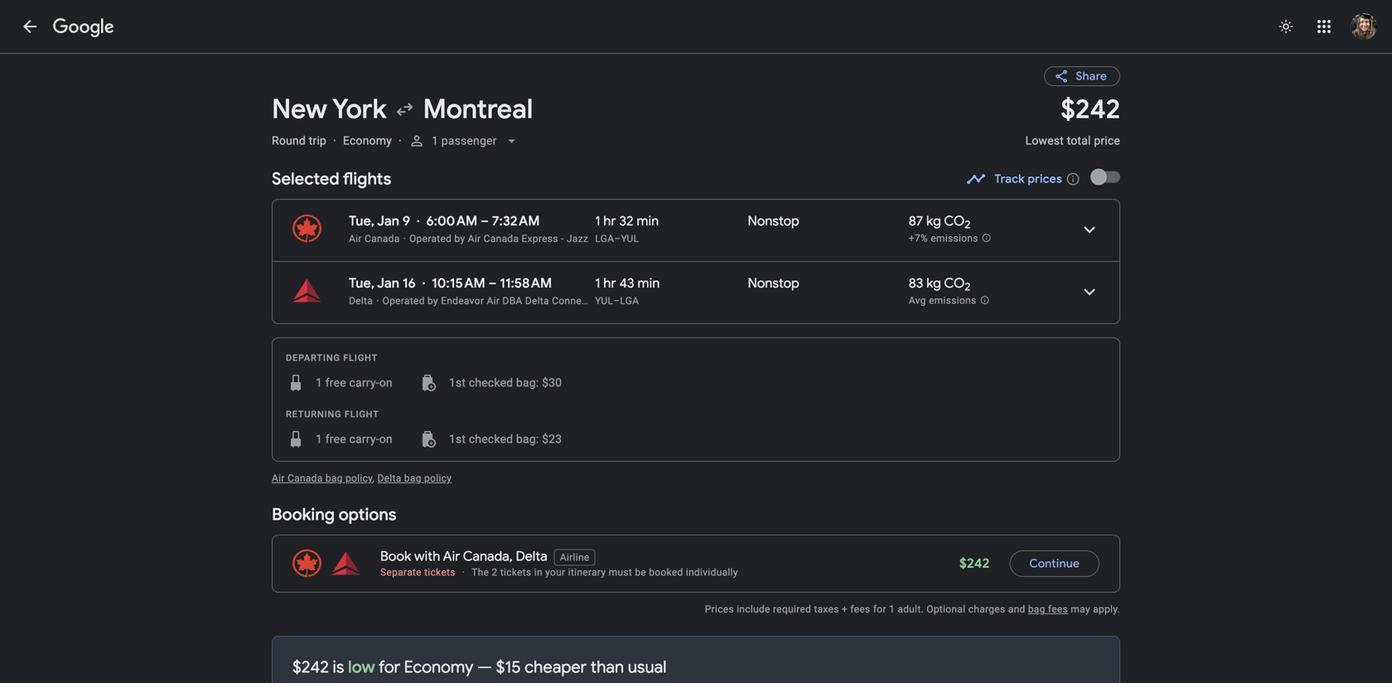 Task type: locate. For each thing, give the bounding box(es) containing it.
1 horizontal spatial tickets
[[501, 567, 532, 578]]

6:00 am – 7:32 am
[[427, 213, 540, 230]]

booking
[[272, 504, 335, 525]]

avg emissions
[[909, 295, 977, 306]]

min inside 1 hr 32 min lga – yul
[[637, 213, 659, 230]]

1st inside "first checked bag costs 23 us dollars" element
[[449, 432, 466, 446]]

tue, up air canada
[[349, 213, 375, 230]]

operated down the 16
[[383, 295, 425, 307]]

2 inside 87 kg co 2
[[965, 218, 971, 232]]

delta up in
[[516, 548, 548, 565]]

1 vertical spatial by
[[428, 295, 438, 307]]

list
[[273, 200, 1120, 323]]

air down 10:15 am – 11:58 am
[[487, 295, 500, 307]]

1st for 1st checked bag: $30
[[449, 376, 466, 390]]

1 left passenger
[[432, 134, 438, 148]]

list containing tue, jan 9
[[273, 200, 1120, 323]]

kg right 83
[[927, 275, 942, 292]]

nonstop for 1 hr 43 min
[[748, 275, 800, 292]]

0 vertical spatial jan
[[377, 213, 400, 230]]

 image right the 16
[[423, 275, 425, 292]]

bag up booking options
[[326, 473, 343, 484]]

lga inside 1 hr 32 min lga – yul
[[595, 233, 615, 245]]

1 inside 1 hr 43 min yul – lga
[[595, 275, 601, 292]]

fees
[[851, 604, 871, 615], [1049, 604, 1069, 615]]

book
[[381, 548, 411, 565]]

1 horizontal spatial fees
[[1049, 604, 1069, 615]]

return flight on tuesday, january 16. leaves montréal-pierre elliott trudeau international airport at 10:15 am on tuesday, january 16 and arrives at laguardia airport at 11:58 am on tuesday, january 16. element
[[349, 275, 552, 292]]

air right 'with'
[[443, 548, 460, 565]]

1 1 free carry-on from the top
[[316, 376, 393, 390]]

0 vertical spatial free
[[326, 376, 346, 390]]

lga right jazz
[[595, 233, 615, 245]]

$242 down 'share'
[[1061, 92, 1121, 126]]

economy down york
[[343, 134, 392, 148]]

 image right trip at the top left of page
[[333, 134, 336, 148]]

itinerary
[[568, 567, 606, 578]]

flight right the departing
[[343, 353, 378, 363]]

checked up "first checked bag costs 23 us dollars" element
[[469, 376, 513, 390]]

1 vertical spatial nonstop
[[748, 275, 800, 292]]

1 hr 32 min lga – yul
[[595, 213, 659, 245]]

prices include required taxes + fees for 1 adult. optional charges and bag fees may apply.
[[705, 604, 1121, 615]]

hr for 43
[[604, 275, 616, 292]]

1 down returning
[[316, 432, 323, 446]]

0 vertical spatial nonstop
[[748, 213, 800, 230]]

tue, down air canada
[[349, 275, 375, 292]]

0 vertical spatial $242
[[1061, 92, 1121, 126]]

1 kg from the top
[[927, 213, 942, 230]]

by down 6:00 am
[[455, 233, 465, 245]]

policy
[[346, 473, 373, 484], [424, 473, 452, 484]]

1 carry- from the top
[[349, 376, 379, 390]]

delta bag policy link
[[378, 473, 452, 484]]

bag right and
[[1029, 604, 1046, 615]]

1 vertical spatial flight
[[345, 409, 379, 419]]

-
[[561, 233, 564, 245]]

endeavor
[[441, 295, 484, 307]]

1 nonstop from the top
[[748, 213, 800, 230]]

2
[[965, 218, 971, 232], [965, 280, 971, 294], [492, 567, 498, 578]]

0 horizontal spatial lga
[[595, 233, 615, 245]]

kg inside 87 kg co 2
[[927, 213, 942, 230]]

$242 lowest total price
[[1026, 92, 1121, 148]]

$242 left is
[[293, 657, 329, 678]]

2 tue, from the top
[[349, 275, 375, 292]]

1 horizontal spatial policy
[[424, 473, 452, 484]]

hr
[[604, 213, 616, 230], [604, 275, 616, 292]]

1st for 1st checked bag: $23
[[449, 432, 466, 446]]

1st inside first checked bag costs 30 us dollars element
[[449, 376, 466, 390]]

hr left 43
[[604, 275, 616, 292]]

0 vertical spatial emissions
[[931, 233, 979, 244]]

$242 inside $242 lowest total price
[[1061, 92, 1121, 126]]

min right 32
[[637, 213, 659, 230]]

Departure time: 6:00 AM. text field
[[427, 213, 478, 230]]

1 vertical spatial co
[[945, 275, 965, 292]]

lga down 43
[[620, 295, 639, 307]]

87
[[909, 213, 924, 230]]

yul inside 1 hr 43 min yul – lga
[[595, 295, 614, 307]]

1 vertical spatial $242
[[960, 555, 990, 572]]

1 vertical spatial on
[[379, 432, 393, 446]]

policy up options
[[346, 473, 373, 484]]

1 up connection
[[595, 275, 601, 292]]

– down 43
[[614, 295, 620, 307]]

32
[[620, 213, 634, 230]]

bag
[[326, 473, 343, 484], [404, 473, 422, 484], [1029, 604, 1046, 615]]

continue button
[[1010, 544, 1100, 584]]

87 kg co 2
[[909, 213, 971, 232]]

go back image
[[20, 17, 40, 36]]

1 free carry-on down "returning flight"
[[316, 432, 393, 446]]

2 hr from the top
[[604, 275, 616, 292]]

None text field
[[1026, 92, 1121, 162]]

min for 1 hr 32 min
[[637, 213, 659, 230]]

min right 43
[[638, 275, 660, 292]]

1 vertical spatial checked
[[469, 432, 513, 446]]

hr inside 1 hr 43 min yul – lga
[[604, 275, 616, 292]]

bag right ,
[[404, 473, 422, 484]]

0 vertical spatial checked
[[469, 376, 513, 390]]

checked for 1st checked bag: $23
[[469, 432, 513, 446]]

be
[[635, 567, 647, 578]]

0 vertical spatial for
[[874, 604, 887, 615]]

checked
[[469, 376, 513, 390], [469, 432, 513, 446]]

– down 32
[[615, 233, 621, 245]]

carry- down departing flight
[[349, 376, 379, 390]]

7:32 am
[[492, 213, 540, 230]]

0 horizontal spatial fees
[[851, 604, 871, 615]]

1st checked bag: $23
[[449, 432, 562, 446]]

1 free carry-on
[[316, 376, 393, 390], [316, 432, 393, 446]]

Arrival time: 7:32 AM. text field
[[492, 213, 540, 230]]

0 vertical spatial nonstop flight. element
[[748, 213, 800, 232]]

0 horizontal spatial bag
[[326, 473, 343, 484]]

2 carry- from the top
[[349, 432, 379, 446]]

kg right the 87
[[927, 213, 942, 230]]

1 vertical spatial emissions
[[929, 295, 977, 306]]

1 vertical spatial operated
[[383, 295, 425, 307]]

1 vertical spatial hr
[[604, 275, 616, 292]]

2 up avg emissions
[[965, 280, 971, 294]]

0 vertical spatial on
[[379, 376, 393, 390]]

main content
[[272, 53, 1121, 683]]

tickets down 'with'
[[424, 567, 456, 578]]

the
[[472, 567, 489, 578]]

1 tickets from the left
[[424, 567, 456, 578]]

operated by endeavor air dba delta connection
[[383, 295, 605, 307]]

change appearance image
[[1267, 7, 1307, 46]]

1 bag: from the top
[[516, 376, 539, 390]]

min inside 1 hr 43 min yul – lga
[[638, 275, 660, 292]]

2 kg from the top
[[927, 275, 942, 292]]

2 free from the top
[[326, 432, 346, 446]]

lga
[[595, 233, 615, 245], [620, 295, 639, 307]]

0 vertical spatial carry-
[[349, 376, 379, 390]]

kg
[[927, 213, 942, 230], [927, 275, 942, 292]]

taxes
[[814, 604, 840, 615]]

0 vertical spatial lga
[[595, 233, 615, 245]]

$242 up charges
[[960, 555, 990, 572]]

—
[[477, 657, 492, 678]]

nonstop
[[748, 213, 800, 230], [748, 275, 800, 292]]

2 nonstop from the top
[[748, 275, 800, 292]]

1 horizontal spatial canada
[[365, 233, 400, 245]]

free down departing flight
[[326, 376, 346, 390]]

nonstop flight. element
[[748, 213, 800, 232], [748, 275, 800, 294]]

1 vertical spatial nonstop flight. element
[[748, 275, 800, 294]]

checked down first checked bag costs 30 us dollars element
[[469, 432, 513, 446]]

1 vertical spatial economy
[[404, 657, 474, 678]]

1 nonstop flight. element from the top
[[748, 213, 800, 232]]

0 vertical spatial co
[[944, 213, 965, 230]]

2 1 free carry-on from the top
[[316, 432, 393, 446]]

economy left —
[[404, 657, 474, 678]]

2 vertical spatial $242
[[293, 657, 329, 678]]

canada down 7:32 am
[[484, 233, 519, 245]]

1 free carry-on down departing flight
[[316, 376, 393, 390]]

1 vertical spatial lga
[[620, 295, 639, 307]]

bag: left $30
[[516, 376, 539, 390]]

co
[[944, 213, 965, 230], [945, 275, 965, 292]]

 image
[[333, 134, 336, 148], [399, 134, 402, 148], [423, 275, 425, 292]]

0 vertical spatial by
[[455, 233, 465, 245]]

fees right +
[[851, 604, 871, 615]]

– up the operated by endeavor air dba delta connection in the top left of the page
[[489, 275, 497, 292]]

min for 1 hr 43 min
[[638, 275, 660, 292]]

jan left 9
[[377, 213, 400, 230]]

2 inside 83 kg co 2
[[965, 280, 971, 294]]

0 vertical spatial min
[[637, 213, 659, 230]]

round trip
[[272, 134, 327, 148]]

fees left may
[[1049, 604, 1069, 615]]

flight right returning
[[345, 409, 379, 419]]

jan for 9
[[377, 213, 400, 230]]

1 vertical spatial tue,
[[349, 275, 375, 292]]

1 tue, from the top
[[349, 213, 375, 230]]

canada up 'booking'
[[288, 473, 323, 484]]

emissions for 87 kg co
[[931, 233, 979, 244]]

,
[[373, 473, 375, 484]]

0 horizontal spatial for
[[379, 657, 400, 678]]

1 horizontal spatial for
[[874, 604, 887, 615]]

2 vertical spatial 2
[[492, 567, 498, 578]]

air up 'booking'
[[272, 473, 285, 484]]

1 checked from the top
[[469, 376, 513, 390]]

free down "returning flight"
[[326, 432, 346, 446]]

1
[[432, 134, 438, 148], [595, 213, 601, 230], [595, 275, 601, 292], [316, 376, 323, 390], [316, 432, 323, 446], [890, 604, 895, 615]]

individually
[[686, 567, 738, 578]]

1 vertical spatial min
[[638, 275, 660, 292]]

1 hr from the top
[[604, 213, 616, 230]]

 image inside return flight on tuesday, january 16. leaves montréal-pierre elliott trudeau international airport at 10:15 am on tuesday, january 16 and arrives at laguardia airport at 11:58 am on tuesday, january 16. element
[[423, 275, 425, 292]]

1 vertical spatial jan
[[377, 275, 400, 292]]

round
[[272, 134, 306, 148]]

none text field containing $242
[[1026, 92, 1121, 162]]

usual
[[628, 657, 667, 678]]

emissions for 83 kg co
[[929, 295, 977, 306]]

for right low
[[379, 657, 400, 678]]

air
[[349, 233, 362, 245], [468, 233, 481, 245], [487, 295, 500, 307], [272, 473, 285, 484], [443, 548, 460, 565]]

departing flight on tuesday, january 9. leaves laguardia airport at 6:00 am on tuesday, january 9 and arrives at montréal-pierre elliott trudeau international airport at 7:32 am on tuesday, january 9. element
[[349, 213, 540, 230]]

1 on from the top
[[379, 376, 393, 390]]

emissions down 83 kg co 2
[[929, 295, 977, 306]]

2 horizontal spatial $242
[[1061, 92, 1121, 126]]

0 vertical spatial economy
[[343, 134, 392, 148]]

0 vertical spatial 2
[[965, 218, 971, 232]]

1 vertical spatial kg
[[927, 275, 942, 292]]

learn more about tracked prices image
[[1066, 172, 1081, 187]]

cheaper
[[525, 657, 587, 678]]

1st up "first checked bag costs 23 us dollars" element
[[449, 376, 466, 390]]

0 horizontal spatial yul
[[595, 295, 614, 307]]

carry- up air canada bag policy , delta bag policy
[[349, 432, 379, 446]]

for left adult.
[[874, 604, 887, 615]]

0 vertical spatial hr
[[604, 213, 616, 230]]

1 horizontal spatial $242
[[960, 555, 990, 572]]

policy right ,
[[424, 473, 452, 484]]

nonstop flight. element for 1 hr 43 min
[[748, 275, 800, 294]]

1 horizontal spatial bag
[[404, 473, 422, 484]]

tickets left in
[[501, 567, 532, 578]]

1 vertical spatial yul
[[595, 295, 614, 307]]

$242 for $242
[[960, 555, 990, 572]]

jan left the 16
[[377, 275, 400, 292]]

1 free from the top
[[326, 376, 346, 390]]

low
[[348, 657, 375, 678]]

2 horizontal spatial  image
[[423, 275, 425, 292]]

2 bag: from the top
[[516, 432, 539, 446]]

1 vertical spatial carry-
[[349, 432, 379, 446]]

2 nonstop flight. element from the top
[[748, 275, 800, 294]]

2 1st from the top
[[449, 432, 466, 446]]

1 jan from the top
[[377, 213, 400, 230]]

co up avg emissions
[[945, 275, 965, 292]]

0 vertical spatial yul
[[621, 233, 639, 245]]

tue,
[[349, 213, 375, 230], [349, 275, 375, 292]]

emissions down 87 kg co 2
[[931, 233, 979, 244]]

2 horizontal spatial canada
[[484, 233, 519, 245]]

1 co from the top
[[944, 213, 965, 230]]

1 vertical spatial 2
[[965, 280, 971, 294]]

hr inside 1 hr 32 min lga – yul
[[604, 213, 616, 230]]

1 passenger
[[432, 134, 497, 148]]

2 up +7% emissions
[[965, 218, 971, 232]]

1 horizontal spatial by
[[455, 233, 465, 245]]

2 right the
[[492, 567, 498, 578]]

1 horizontal spatial yul
[[621, 233, 639, 245]]

economy
[[343, 134, 392, 148], [404, 657, 474, 678]]

1 fees from the left
[[851, 604, 871, 615]]

1 vertical spatial 1 free carry-on
[[316, 432, 393, 446]]

$242 for $242 lowest total price
[[1061, 92, 1121, 126]]

york
[[332, 92, 387, 126]]

first checked bag costs 30 us dollars element
[[419, 373, 562, 393]]

0 vertical spatial 1st
[[449, 376, 466, 390]]

bag: inside "first checked bag costs 23 us dollars" element
[[516, 432, 539, 446]]

1 vertical spatial bag:
[[516, 432, 539, 446]]

2 checked from the top
[[469, 432, 513, 446]]

1 horizontal spatial lga
[[620, 295, 639, 307]]

0 horizontal spatial  image
[[333, 134, 336, 148]]

1 inside 1 passenger popup button
[[432, 134, 438, 148]]

0 vertical spatial 1 free carry-on
[[316, 376, 393, 390]]

bag: left $23
[[516, 432, 539, 446]]

canada down tue, jan 9
[[365, 233, 400, 245]]

1st up delta bag policy link at the bottom left of the page
[[449, 432, 466, 446]]

delta
[[349, 295, 373, 307], [525, 295, 550, 307], [378, 473, 402, 484], [516, 548, 548, 565]]

1 vertical spatial 1st
[[449, 432, 466, 446]]

kg inside 83 kg co 2
[[927, 275, 942, 292]]

first checked bag costs 23 us dollars element
[[419, 429, 562, 449]]

operated for 9
[[410, 233, 452, 245]]

free for 1st checked bag: $23
[[326, 432, 346, 446]]

canada for air canada
[[365, 233, 400, 245]]

kg for 87
[[927, 213, 942, 230]]

nonstop flight. element for 1 hr 32 min
[[748, 213, 800, 232]]

tue, for tue, jan 16
[[349, 275, 375, 292]]

 image left 1 passenger
[[399, 134, 402, 148]]

co inside 87 kg co 2
[[944, 213, 965, 230]]

1 vertical spatial free
[[326, 432, 346, 446]]

1 1st from the top
[[449, 376, 466, 390]]

0 horizontal spatial policy
[[346, 473, 373, 484]]

co inside 83 kg co 2
[[945, 275, 965, 292]]

options
[[339, 504, 397, 525]]

co up +7% emissions
[[944, 213, 965, 230]]

Departure time: 10:15 AM. text field
[[432, 275, 486, 292]]

0 horizontal spatial tickets
[[424, 567, 456, 578]]

flight details. return flight on tuesday, january 16. leaves montréal-pierre elliott trudeau international airport at 10:15 am on tuesday, january 16 and arrives at laguardia airport at 11:58 am on tuesday, january 16. image
[[1070, 272, 1110, 312]]

+
[[842, 604, 848, 615]]

0 vertical spatial kg
[[927, 213, 942, 230]]

optional
[[927, 604, 966, 615]]

bag: inside first checked bag costs 30 us dollars element
[[516, 376, 539, 390]]

total duration 1 hr 32 min. element
[[595, 213, 748, 232]]

hr left 32
[[604, 213, 616, 230]]

yul down 32
[[621, 233, 639, 245]]

bag:
[[516, 376, 539, 390], [516, 432, 539, 446]]

0 vertical spatial tue,
[[349, 213, 375, 230]]

operated for 16
[[383, 295, 425, 307]]

2 jan from the top
[[377, 275, 400, 292]]

yul down total duration 1 hr 43 min. element
[[595, 295, 614, 307]]

on
[[379, 376, 393, 390], [379, 432, 393, 446]]

0 vertical spatial flight
[[343, 353, 378, 363]]

0 vertical spatial bag:
[[516, 376, 539, 390]]

operated down departing flight on tuesday, january 9. leaves laguardia airport at 6:00 am on tuesday, january 9 and arrives at montréal-pierre elliott trudeau international airport at 7:32 am on tuesday, january 9. element
[[410, 233, 452, 245]]

$242
[[1061, 92, 1121, 126], [960, 555, 990, 572], [293, 657, 329, 678]]

2 co from the top
[[945, 275, 965, 292]]

loading results progress bar
[[0, 53, 1393, 56]]

emissions
[[931, 233, 979, 244], [929, 295, 977, 306]]

0 horizontal spatial $242
[[293, 657, 329, 678]]

track prices
[[995, 172, 1063, 187]]

– inside 1 hr 32 min lga – yul
[[615, 233, 621, 245]]

2 on from the top
[[379, 432, 393, 446]]

selected
[[272, 168, 340, 189]]

0 horizontal spatial canada
[[288, 473, 323, 484]]

selected flights
[[272, 168, 392, 189]]

delta right ,
[[378, 473, 402, 484]]

0 vertical spatial operated
[[410, 233, 452, 245]]

0 horizontal spatial by
[[428, 295, 438, 307]]

by down return flight on tuesday, january 16. leaves montréal-pierre elliott trudeau international airport at 10:15 am on tuesday, january 16 and arrives at laguardia airport at 11:58 am on tuesday, january 16. element
[[428, 295, 438, 307]]

canada
[[365, 233, 400, 245], [484, 233, 519, 245], [288, 473, 323, 484]]

+7%
[[909, 233, 929, 244]]

yul
[[621, 233, 639, 245], [595, 295, 614, 307]]

1 left 32
[[595, 213, 601, 230]]



Task type: vqa. For each thing, say whether or not it's contained in the screenshot.
the right Send
no



Task type: describe. For each thing, give the bounding box(es) containing it.
than
[[591, 657, 624, 678]]

2 for 87 kg co
[[965, 218, 971, 232]]

flight for returning flight
[[345, 409, 379, 419]]

bag: for $23
[[516, 432, 539, 446]]

$23
[[542, 432, 562, 446]]

43
[[620, 275, 635, 292]]

prices
[[705, 604, 734, 615]]

price
[[1095, 134, 1121, 148]]

bag fees button
[[1029, 604, 1069, 615]]

lowest
[[1026, 134, 1064, 148]]

nonstop for 1 hr 32 min
[[748, 213, 800, 230]]

free for 1st checked bag: $30
[[326, 376, 346, 390]]

by for tue, jan 9
[[455, 233, 465, 245]]

83
[[909, 275, 924, 292]]

canada for air canada bag policy , delta bag policy
[[288, 473, 323, 484]]

6:00 am
[[427, 213, 478, 230]]

share
[[1076, 69, 1108, 84]]

1 policy from the left
[[346, 473, 373, 484]]

flight details. departing flight on tuesday, january 9. leaves laguardia airport at 6:00 am on tuesday, january 9 and arrives at montréal-pierre elliott trudeau international airport at 7:32 am on tuesday, january 9. image
[[1070, 210, 1110, 250]]

co for 87 kg co
[[944, 213, 965, 230]]

9
[[403, 213, 410, 230]]

carry- for 1st checked bag: $30
[[349, 376, 379, 390]]

canada,
[[463, 548, 513, 565]]

by for tue, jan 16
[[428, 295, 438, 307]]

with
[[415, 548, 440, 565]]

air canada
[[349, 233, 400, 245]]

avg
[[909, 295, 927, 306]]

$30
[[542, 376, 562, 390]]

 image for trip
[[333, 134, 336, 148]]

montreal
[[423, 92, 533, 126]]

242 us dollars element
[[1061, 92, 1121, 126]]

separate tickets
[[381, 567, 456, 578]]

 image for jan
[[423, 275, 425, 292]]

adult.
[[898, 604, 924, 615]]

tue, for tue, jan 9
[[349, 213, 375, 230]]

kg for 83
[[927, 275, 942, 292]]

booked
[[649, 567, 684, 578]]

1 left adult.
[[890, 604, 895, 615]]

1 horizontal spatial economy
[[404, 657, 474, 678]]

carry- for 1st checked bag: $23
[[349, 432, 379, 446]]

10:15 am – 11:58 am
[[432, 275, 552, 292]]

separate
[[381, 567, 422, 578]]

prices
[[1028, 172, 1063, 187]]

2 fees from the left
[[1049, 604, 1069, 615]]

242 US dollars text field
[[960, 555, 990, 572]]

tue, jan 16
[[349, 275, 416, 292]]

airline
[[560, 552, 590, 563]]

connection
[[552, 295, 605, 307]]

booking options
[[272, 504, 397, 525]]

1 vertical spatial for
[[379, 657, 400, 678]]

on for 1st checked bag: $30
[[379, 376, 393, 390]]

flight for departing flight
[[343, 353, 378, 363]]

2 tickets from the left
[[501, 567, 532, 578]]

10:15 am
[[432, 275, 486, 292]]

trip
[[309, 134, 327, 148]]

new
[[272, 92, 327, 126]]

total
[[1067, 134, 1092, 148]]

$242 for $242 is low for economy — $15 cheaper than usual
[[293, 657, 329, 678]]

1 inside 1 hr 32 min lga – yul
[[595, 213, 601, 230]]

1 down the departing
[[316, 376, 323, 390]]

New York to Montreal and back text field
[[272, 92, 1006, 126]]

the 2 tickets in your itinerary must be booked individually
[[472, 567, 738, 578]]

air down 6:00 am – 7:32 am
[[468, 233, 481, 245]]

new york
[[272, 92, 387, 126]]

co for 83 kg co
[[945, 275, 965, 292]]

is
[[333, 657, 344, 678]]

bag: for $30
[[516, 376, 539, 390]]

air canada bag policy , delta bag policy
[[272, 473, 452, 484]]

1 free carry-on for 1st checked bag: $30
[[316, 376, 393, 390]]

checked for 1st checked bag: $30
[[469, 376, 513, 390]]

$242 is low for economy — $15 cheaper than usual
[[293, 657, 667, 678]]

0 horizontal spatial economy
[[343, 134, 392, 148]]

share button
[[1045, 66, 1121, 86]]

jan for 16
[[377, 275, 400, 292]]

flights
[[343, 168, 392, 189]]

11:58 am
[[500, 275, 552, 292]]

jazz
[[567, 233, 589, 245]]

main content containing new york
[[272, 53, 1121, 683]]

must
[[609, 567, 633, 578]]

departing flight
[[286, 353, 378, 363]]

delta down tue, jan 16
[[349, 295, 373, 307]]

– up operated by air canada express - jazz
[[481, 213, 489, 230]]

2 horizontal spatial bag
[[1029, 604, 1046, 615]]

operated by air canada express - jazz
[[410, 233, 589, 245]]

total duration 1 hr 43 min. element
[[595, 275, 748, 294]]

delta down 11:58 am
[[525, 295, 550, 307]]

in
[[534, 567, 543, 578]]

$15
[[496, 657, 521, 678]]

air down tue, jan 9
[[349, 233, 362, 245]]

1st checked bag: $30
[[449, 376, 562, 390]]

1 free carry-on for 1st checked bag: $23
[[316, 432, 393, 446]]

dba
[[503, 295, 523, 307]]

16
[[403, 275, 416, 292]]

charges
[[969, 604, 1006, 615]]

track
[[995, 172, 1025, 187]]

air canada bag policy link
[[272, 473, 373, 484]]

continue
[[1030, 556, 1080, 571]]

apply.
[[1094, 604, 1121, 615]]

2 policy from the left
[[424, 473, 452, 484]]

departing
[[286, 353, 340, 363]]

+7% emissions
[[909, 233, 979, 244]]

returning flight
[[286, 409, 379, 419]]

83 kg co 2
[[909, 275, 971, 294]]

include
[[737, 604, 771, 615]]

may
[[1071, 604, 1091, 615]]

on for 1st checked bag: $23
[[379, 432, 393, 446]]

passenger
[[442, 134, 497, 148]]

express
[[522, 233, 559, 245]]

1 horizontal spatial  image
[[399, 134, 402, 148]]

required
[[773, 604, 812, 615]]

your
[[546, 567, 566, 578]]

yul inside 1 hr 32 min lga – yul
[[621, 233, 639, 245]]

2 for 83 kg co
[[965, 280, 971, 294]]

hr for 32
[[604, 213, 616, 230]]

returning
[[286, 409, 342, 419]]

1 passenger button
[[402, 121, 527, 161]]

book with air canada, delta
[[381, 548, 548, 565]]

– inside 1 hr 43 min yul – lga
[[614, 295, 620, 307]]

Arrival time: 11:58 AM. text field
[[500, 275, 552, 292]]

1 hr 43 min yul – lga
[[595, 275, 660, 307]]

lga inside 1 hr 43 min yul – lga
[[620, 295, 639, 307]]

tue, jan 9
[[349, 213, 410, 230]]



